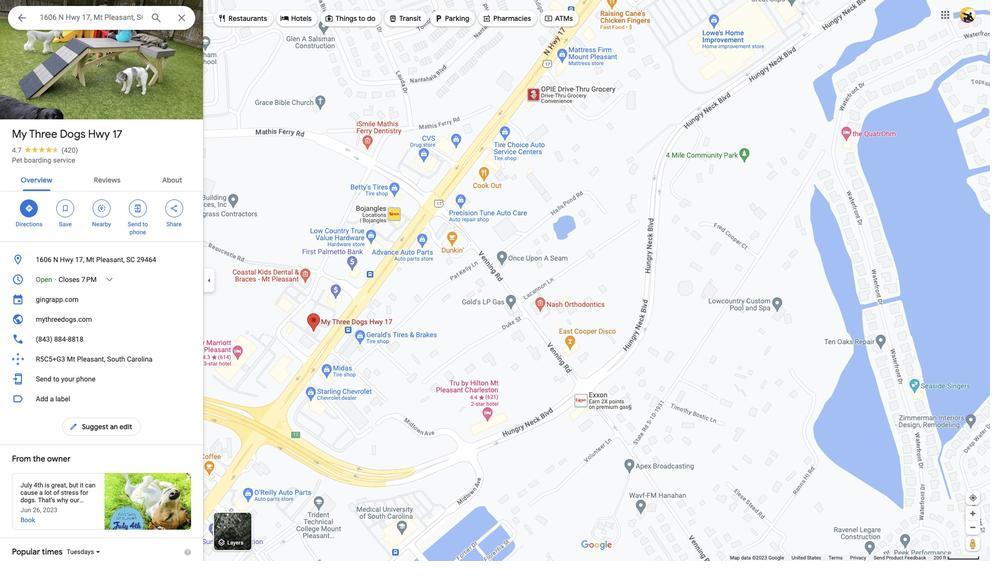Task type: vqa. For each thing, say whether or not it's contained in the screenshot.
Add a missing place
no



Task type: locate. For each thing, give the bounding box(es) containing it.
show your location image
[[969, 494, 978, 503]]

photo of my three dogs hwy 17 image
[[0, 0, 203, 136]]

transit
[[399, 14, 421, 23]]

overview button
[[13, 167, 60, 191]]

send down 
[[128, 221, 141, 228]]

1 horizontal spatial to
[[143, 221, 148, 228]]

1 vertical spatial hwy
[[60, 256, 73, 264]]

send for send to your phone
[[36, 375, 51, 383]]

reviews button
[[86, 167, 128, 191]]

hours image
[[12, 274, 24, 286]]

map data ©2023 google
[[730, 556, 784, 561]]


[[388, 13, 397, 24]]

r5c5+g3 mt pleasant, south carolina button
[[0, 350, 203, 369]]

layers
[[227, 540, 243, 547]]

add a label button
[[0, 389, 203, 409]]

420 reviews element
[[61, 146, 78, 154]]

26
[[25, 99, 34, 108]]

send inside button
[[36, 375, 51, 383]]

0 horizontal spatial mt
[[67, 355, 75, 363]]

a
[[50, 395, 54, 403]]

0 vertical spatial to
[[359, 14, 365, 23]]

mt inside button
[[67, 355, 75, 363]]

2 horizontal spatial to
[[359, 14, 365, 23]]

1 horizontal spatial phone
[[130, 229, 146, 236]]

terms
[[829, 556, 843, 561]]

send up add
[[36, 375, 51, 383]]

to for send to your phone
[[53, 375, 59, 383]]

pleasant,
[[96, 256, 125, 264], [77, 355, 105, 363]]

edit
[[119, 423, 132, 432]]

2 vertical spatial send
[[874, 556, 885, 561]]

tab list inside google maps 'element'
[[0, 167, 203, 191]]

pleasant, up send to your phone button
[[77, 355, 105, 363]]

None field
[[40, 11, 142, 23]]

(843) 884-8818 button
[[0, 330, 203, 350]]

mt inside "button"
[[86, 256, 94, 264]]

pleasant, inside "button"
[[96, 256, 125, 264]]

4.7
[[12, 146, 22, 154]]


[[544, 13, 553, 24]]

jun
[[20, 507, 31, 514]]

footer containing map data ©2023 google
[[730, 555, 934, 562]]

send to your phone button
[[0, 369, 203, 389]]

phone down 
[[130, 229, 146, 236]]

mt
[[86, 256, 94, 264], [67, 355, 75, 363]]

send for send to phone
[[128, 221, 141, 228]]

information for my three dogs hwy 17 region
[[0, 250, 203, 389]]


[[218, 13, 227, 24]]

0 horizontal spatial send
[[36, 375, 51, 383]]

google account: ben nelson  
(ben.nelson1980@gmail.com) image
[[960, 7, 976, 23]]

26 photos
[[25, 99, 61, 108]]

hwy left 17
[[88, 127, 110, 141]]

mt up your
[[67, 355, 75, 363]]

1 vertical spatial mt
[[67, 355, 75, 363]]

hwy
[[88, 127, 110, 141], [60, 256, 73, 264]]

1 vertical spatial phone
[[76, 375, 96, 383]]

map
[[730, 556, 740, 561]]

tuesdays button
[[67, 548, 164, 557]]

 button
[[8, 6, 36, 32]]

dogs
[[60, 127, 86, 141]]

send left product
[[874, 556, 885, 561]]


[[325, 13, 334, 24]]

tab list
[[0, 167, 203, 191]]

 pharmacies
[[482, 13, 531, 24]]

17,
[[75, 256, 84, 264]]

to left your
[[53, 375, 59, 383]]

to left share
[[143, 221, 148, 228]]

1 horizontal spatial send
[[128, 221, 141, 228]]

1 vertical spatial send
[[36, 375, 51, 383]]

closes
[[59, 276, 80, 284]]


[[133, 203, 142, 214]]

1606 N Hwy 17, Mt Pleasant, SC 29464 field
[[8, 6, 195, 30]]

send
[[128, 221, 141, 228], [36, 375, 51, 383], [874, 556, 885, 561]]

things
[[336, 14, 357, 23]]

0 horizontal spatial hwy
[[60, 256, 73, 264]]

footer
[[730, 555, 934, 562]]

phone right your
[[76, 375, 96, 383]]

1 vertical spatial to
[[143, 221, 148, 228]]

terms button
[[829, 555, 843, 562]]


[[25, 203, 34, 214]]


[[482, 13, 491, 24]]

0 horizontal spatial phone
[[76, 375, 96, 383]]

2 horizontal spatial send
[[874, 556, 885, 561]]

an
[[110, 423, 118, 432]]

0 vertical spatial phone
[[130, 229, 146, 236]]

2023
[[43, 507, 57, 514]]

popular
[[12, 548, 40, 558]]

about button
[[154, 167, 190, 191]]

phone
[[130, 229, 146, 236], [76, 375, 96, 383]]

tab list containing overview
[[0, 167, 203, 191]]

to inside button
[[53, 375, 59, 383]]

gingrapp.com link
[[0, 290, 203, 310]]

1 vertical spatial pleasant,
[[77, 355, 105, 363]]

share
[[166, 221, 182, 228]]

1606 n hwy 17, mt pleasant, sc 29464 button
[[0, 250, 203, 270]]

tuesdays
[[67, 549, 94, 556]]

1606
[[36, 256, 52, 264]]

mythreedogs.com link
[[0, 310, 203, 330]]

open
[[36, 276, 52, 284]]

send inside 'send to phone'
[[128, 221, 141, 228]]

united states button
[[792, 555, 821, 562]]

hwy right n
[[60, 256, 73, 264]]

 parking
[[434, 13, 469, 24]]

to inside 'send to phone'
[[143, 221, 148, 228]]

send inside button
[[874, 556, 885, 561]]

 transit
[[388, 13, 421, 24]]


[[69, 422, 78, 433]]

tuesdays option
[[67, 549, 96, 556]]


[[97, 203, 106, 214]]

to inside  things to do
[[359, 14, 365, 23]]


[[61, 203, 70, 214]]

show open hours for the week image
[[105, 275, 114, 284]]

footer inside google maps 'element'
[[730, 555, 934, 562]]

0 horizontal spatial to
[[53, 375, 59, 383]]

0 vertical spatial send
[[128, 221, 141, 228]]

hwy inside 1606 n hwy 17, mt pleasant, sc 29464 "button"
[[60, 256, 73, 264]]

mt right '17,'
[[86, 256, 94, 264]]

jun 26, 2023 book
[[20, 507, 57, 524]]

 search field
[[8, 6, 195, 32]]

4.7 stars image
[[22, 146, 61, 153]]

0 vertical spatial pleasant,
[[96, 256, 125, 264]]

do
[[367, 14, 376, 23]]

reviews
[[94, 176, 121, 185]]

to
[[359, 14, 365, 23], [143, 221, 148, 228], [53, 375, 59, 383]]

1 horizontal spatial hwy
[[88, 127, 110, 141]]

2 vertical spatial to
[[53, 375, 59, 383]]

1 horizontal spatial mt
[[86, 256, 94, 264]]

pleasant, up show open hours for the week icon
[[96, 256, 125, 264]]

 restaurants
[[218, 13, 267, 24]]

from
[[12, 455, 31, 465]]

label
[[55, 395, 70, 403]]

0 vertical spatial mt
[[86, 256, 94, 264]]

to left do
[[359, 14, 365, 23]]



Task type: describe. For each thing, give the bounding box(es) containing it.
200 ft button
[[934, 556, 980, 561]]

google
[[769, 556, 784, 561]]

7 pm
[[81, 276, 97, 284]]

to for send to phone
[[143, 221, 148, 228]]

zoom in image
[[969, 510, 977, 518]]

gingrapp.com
[[36, 296, 79, 304]]

product
[[886, 556, 904, 561]]

phone inside button
[[76, 375, 96, 383]]

sc
[[126, 256, 135, 264]]

carolina
[[127, 355, 153, 363]]

r5c5+g3 mt pleasant, south carolina
[[36, 355, 153, 363]]

feedback
[[905, 556, 926, 561]]

restaurants
[[229, 14, 267, 23]]


[[434, 13, 443, 24]]

overview
[[21, 176, 52, 185]]

 atms
[[544, 13, 573, 24]]

parking
[[445, 14, 469, 23]]

26,
[[33, 507, 41, 514]]

united
[[792, 556, 806, 561]]


[[16, 11, 28, 25]]

0 vertical spatial hwy
[[88, 127, 110, 141]]

send for send product feedback
[[874, 556, 885, 561]]

phone inside 'send to phone'
[[130, 229, 146, 236]]

open ⋅ closes 7 pm
[[36, 276, 97, 284]]

none field inside 1606 n hwy 17, mt pleasant, sc 29464 field
[[40, 11, 142, 23]]

actions for my three dogs hwy 17 region
[[0, 192, 203, 241]]

29464
[[137, 256, 156, 264]]

200 ft
[[934, 556, 947, 561]]

about
[[162, 176, 182, 185]]

17
[[112, 127, 122, 141]]

my three dogs hwy 17 main content
[[0, 0, 203, 562]]

pet
[[12, 156, 22, 164]]

 things to do
[[325, 13, 376, 24]]

book link
[[20, 517, 35, 524]]

south
[[107, 355, 125, 363]]

owner
[[47, 455, 71, 465]]

hotels
[[291, 14, 312, 23]]

pleasant, inside button
[[77, 355, 105, 363]]

the
[[33, 455, 45, 465]]

united states
[[792, 556, 821, 561]]

data
[[741, 556, 751, 561]]

send to your phone
[[36, 375, 96, 383]]

 hotels
[[280, 13, 312, 24]]

(843)
[[36, 336, 52, 344]]

privacy
[[850, 556, 866, 561]]


[[280, 13, 289, 24]]

photos
[[36, 99, 61, 108]]

nearby
[[92, 221, 111, 228]]

google maps element
[[0, 0, 990, 562]]

add
[[36, 395, 48, 403]]

send product feedback button
[[874, 555, 926, 562]]

n
[[53, 256, 58, 264]]

mythreedogs.com
[[36, 316, 92, 324]]

884-
[[54, 336, 68, 344]]


[[170, 203, 179, 214]]

three
[[29, 127, 57, 141]]

zoom out image
[[969, 524, 977, 532]]

⋅
[[54, 276, 57, 284]]

1606 n hwy 17, mt pleasant, sc 29464
[[36, 256, 156, 264]]

my
[[12, 127, 27, 141]]

collapse side panel image
[[204, 275, 215, 286]]

save
[[59, 221, 72, 228]]

states
[[807, 556, 821, 561]]

show street view coverage image
[[966, 537, 980, 552]]

(420)
[[61, 146, 78, 154]]

pet boarding service button
[[12, 155, 75, 165]]

my three dogs hwy 17
[[12, 127, 122, 141]]

privacy button
[[850, 555, 866, 562]]

200
[[934, 556, 942, 561]]

pharmacies
[[493, 14, 531, 23]]

from the owner
[[12, 455, 71, 465]]

suggest
[[82, 423, 108, 432]]

pet boarding service
[[12, 156, 75, 164]]

8818
[[68, 336, 83, 344]]

popular times
[[12, 548, 63, 558]]

26 photos button
[[7, 95, 65, 112]]

r5c5+g3
[[36, 355, 65, 363]]

(843) 884-8818
[[36, 336, 83, 344]]

atms
[[555, 14, 573, 23]]



